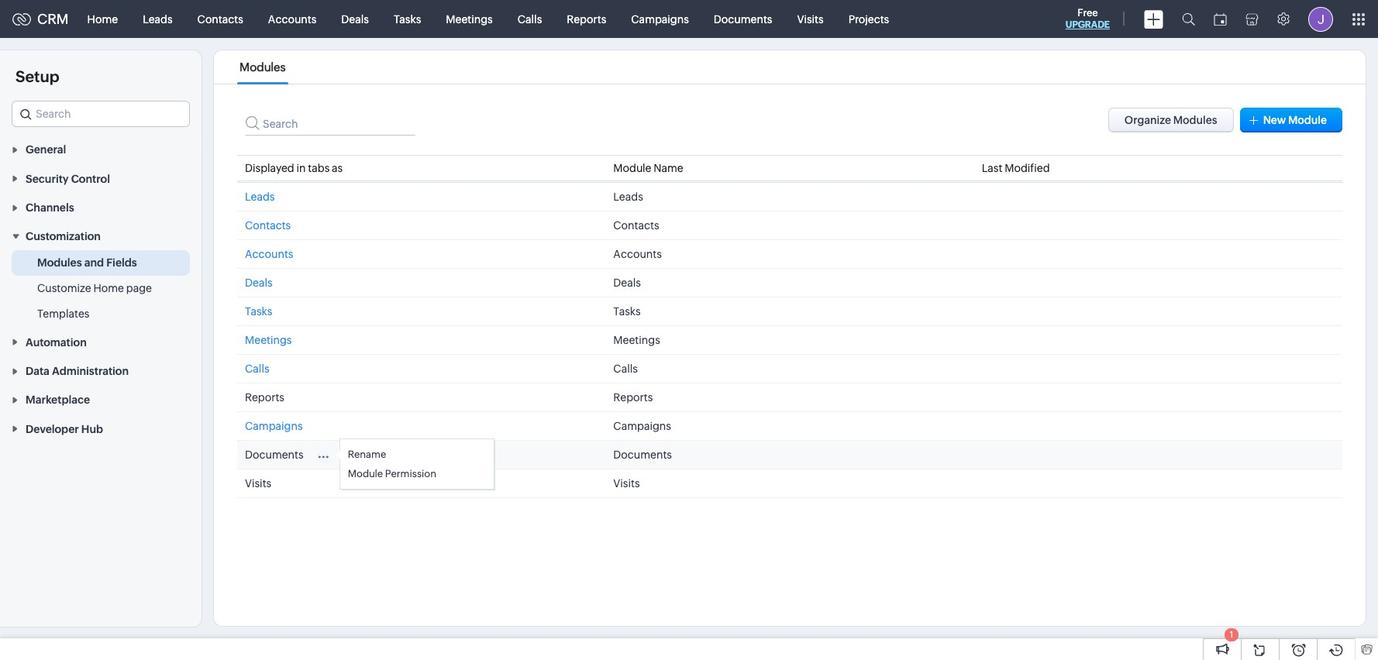Task type: vqa. For each thing, say whether or not it's contained in the screenshot.
Sample
no



Task type: locate. For each thing, give the bounding box(es) containing it.
contacts link down displayed
[[245, 219, 291, 232]]

0 horizontal spatial calls link
[[245, 363, 269, 375]]

projects link
[[836, 0, 902, 38]]

contacts link up modules link
[[185, 0, 256, 38]]

templates link
[[37, 306, 89, 322]]

None button
[[1108, 108, 1234, 133]]

2 horizontal spatial meetings
[[613, 334, 660, 346]]

0 horizontal spatial modules
[[37, 257, 82, 269]]

meetings link
[[434, 0, 505, 38], [245, 334, 292, 346]]

leads right "home" link
[[143, 13, 173, 25]]

2 vertical spatial module
[[348, 468, 383, 480]]

1 horizontal spatial search text field
[[245, 108, 415, 136]]

meetings
[[446, 13, 493, 25], [245, 334, 292, 346], [613, 334, 660, 346]]

2 horizontal spatial module
[[1288, 114, 1327, 126]]

1 vertical spatial calls link
[[245, 363, 269, 375]]

documents link
[[701, 0, 785, 38]]

0 vertical spatial meetings link
[[434, 0, 505, 38]]

leads link
[[130, 0, 185, 38], [245, 191, 275, 203]]

1 horizontal spatial documents
[[613, 449, 672, 461]]

leads down module name
[[613, 191, 643, 203]]

0 horizontal spatial deals
[[245, 277, 273, 289]]

search element
[[1173, 0, 1205, 38]]

campaigns link
[[619, 0, 701, 38], [245, 420, 303, 433]]

1 vertical spatial leads link
[[245, 191, 275, 203]]

create menu image
[[1144, 10, 1163, 28]]

free upgrade
[[1066, 7, 1110, 30]]

modules inside the "customization" region
[[37, 257, 82, 269]]

contacts up modules link
[[197, 13, 243, 25]]

search text field up general dropdown button
[[12, 102, 189, 126]]

1 vertical spatial deals link
[[245, 277, 273, 289]]

module right new on the right top
[[1288, 114, 1327, 126]]

0 horizontal spatial contacts
[[197, 13, 243, 25]]

module name
[[613, 162, 683, 174]]

hub
[[81, 423, 103, 435]]

contacts
[[197, 13, 243, 25], [245, 219, 291, 232], [613, 219, 659, 232]]

0 horizontal spatial tasks link
[[245, 305, 272, 318]]

0 vertical spatial campaigns link
[[619, 0, 701, 38]]

rename module permission
[[348, 449, 436, 480]]

0 horizontal spatial module
[[348, 468, 383, 480]]

1 horizontal spatial reports
[[567, 13, 606, 25]]

1 horizontal spatial campaigns link
[[619, 0, 701, 38]]

1 vertical spatial campaigns link
[[245, 420, 303, 433]]

0 vertical spatial modules
[[240, 60, 286, 74]]

contacts down module name
[[613, 219, 659, 232]]

customization button
[[0, 222, 202, 251]]

0 horizontal spatial leads
[[143, 13, 173, 25]]

search text field up as
[[245, 108, 415, 136]]

Search text field
[[12, 102, 189, 126], [245, 108, 415, 136]]

1 vertical spatial modules
[[37, 257, 82, 269]]

documents
[[714, 13, 772, 25], [245, 449, 304, 461], [613, 449, 672, 461]]

developer
[[26, 423, 79, 435]]

module inside the rename module permission
[[348, 468, 383, 480]]

0 horizontal spatial documents
[[245, 449, 304, 461]]

module left name
[[613, 162, 651, 174]]

0 horizontal spatial deals link
[[245, 277, 273, 289]]

modules
[[240, 60, 286, 74], [37, 257, 82, 269]]

0 vertical spatial accounts link
[[256, 0, 329, 38]]

new module button
[[1240, 108, 1343, 133]]

reports
[[567, 13, 606, 25], [245, 391, 284, 404], [613, 391, 653, 404]]

modules and fields link
[[37, 255, 137, 271]]

2 horizontal spatial calls
[[613, 363, 638, 375]]

0 horizontal spatial tasks
[[245, 305, 272, 318]]

data administration
[[26, 365, 129, 378]]

1 horizontal spatial deals
[[341, 13, 369, 25]]

campaigns
[[631, 13, 689, 25], [245, 420, 303, 433], [613, 420, 671, 433]]

0 vertical spatial home
[[87, 13, 118, 25]]

administration
[[52, 365, 129, 378]]

data administration button
[[0, 356, 202, 385]]

control
[[71, 173, 110, 185]]

free
[[1078, 7, 1098, 19]]

projects
[[848, 13, 889, 25]]

module down rename
[[348, 468, 383, 480]]

2 horizontal spatial visits
[[797, 13, 824, 25]]

calendar image
[[1214, 13, 1227, 25]]

1
[[1230, 630, 1233, 639]]

calls link
[[505, 0, 554, 38], [245, 363, 269, 375]]

accounts
[[268, 13, 317, 25], [245, 248, 293, 260], [613, 248, 662, 260]]

deals link
[[329, 0, 381, 38], [245, 277, 273, 289]]

crm
[[37, 11, 69, 27]]

accounts link
[[256, 0, 329, 38], [245, 248, 293, 260]]

leads
[[143, 13, 173, 25], [245, 191, 275, 203], [613, 191, 643, 203]]

0 vertical spatial module
[[1288, 114, 1327, 126]]

tasks
[[394, 13, 421, 25], [245, 305, 272, 318], [613, 305, 641, 318]]

0 vertical spatial tasks link
[[381, 0, 434, 38]]

home link
[[75, 0, 130, 38]]

0 horizontal spatial meetings link
[[245, 334, 292, 346]]

security control
[[26, 173, 110, 185]]

home
[[87, 13, 118, 25], [93, 282, 124, 295]]

0 horizontal spatial calls
[[245, 363, 269, 375]]

as
[[332, 162, 343, 174]]

home right crm in the left of the page
[[87, 13, 118, 25]]

module inside button
[[1288, 114, 1327, 126]]

module
[[1288, 114, 1327, 126], [613, 162, 651, 174], [348, 468, 383, 480]]

name
[[654, 162, 683, 174]]

1 horizontal spatial deals link
[[329, 0, 381, 38]]

1 vertical spatial meetings link
[[245, 334, 292, 346]]

developer hub
[[26, 423, 103, 435]]

modules for modules
[[240, 60, 286, 74]]

1 vertical spatial home
[[93, 282, 124, 295]]

1 vertical spatial tasks link
[[245, 305, 272, 318]]

contacts down displayed
[[245, 219, 291, 232]]

contacts link
[[185, 0, 256, 38], [245, 219, 291, 232]]

displayed in tabs as
[[245, 162, 343, 174]]

1 vertical spatial module
[[613, 162, 651, 174]]

leads down displayed
[[245, 191, 275, 203]]

1 horizontal spatial meetings
[[446, 13, 493, 25]]

security control button
[[0, 164, 202, 193]]

tasks link
[[381, 0, 434, 38], [245, 305, 272, 318]]

search image
[[1182, 12, 1195, 26]]

1 horizontal spatial modules
[[240, 60, 286, 74]]

2 horizontal spatial documents
[[714, 13, 772, 25]]

0 vertical spatial leads link
[[130, 0, 185, 38]]

modules and fields
[[37, 257, 137, 269]]

general
[[26, 144, 66, 156]]

1 horizontal spatial module
[[613, 162, 651, 174]]

1 horizontal spatial leads link
[[245, 191, 275, 203]]

home down fields
[[93, 282, 124, 295]]

page
[[126, 282, 152, 295]]

new module
[[1263, 114, 1327, 126]]

1 horizontal spatial leads
[[245, 191, 275, 203]]

deals
[[341, 13, 369, 25], [245, 277, 273, 289], [613, 277, 641, 289]]

None field
[[12, 101, 190, 127]]

calls
[[518, 13, 542, 25], [245, 363, 269, 375], [613, 363, 638, 375]]

module for rename module permission
[[348, 468, 383, 480]]

0 vertical spatial calls link
[[505, 0, 554, 38]]

visits
[[797, 13, 824, 25], [245, 477, 271, 490], [613, 477, 640, 490]]

0 horizontal spatial reports
[[245, 391, 284, 404]]

channels
[[26, 202, 74, 214]]



Task type: describe. For each thing, give the bounding box(es) containing it.
upgrade
[[1066, 19, 1110, 30]]

channels button
[[0, 193, 202, 222]]

0 horizontal spatial leads link
[[130, 0, 185, 38]]

1 horizontal spatial tasks link
[[381, 0, 434, 38]]

reports link
[[554, 0, 619, 38]]

and
[[84, 257, 104, 269]]

data
[[26, 365, 50, 378]]

tabs
[[308, 162, 330, 174]]

customization
[[26, 231, 101, 243]]

2 horizontal spatial tasks
[[613, 305, 641, 318]]

module for new module
[[1288, 114, 1327, 126]]

last
[[982, 162, 1002, 174]]

templates
[[37, 308, 89, 320]]

2 horizontal spatial leads
[[613, 191, 643, 203]]

customization region
[[0, 251, 202, 327]]

1 horizontal spatial calls link
[[505, 0, 554, 38]]

0 vertical spatial contacts link
[[185, 0, 256, 38]]

0 vertical spatial deals link
[[329, 0, 381, 38]]

1 vertical spatial contacts link
[[245, 219, 291, 232]]

modules link
[[237, 60, 288, 74]]

profile element
[[1299, 0, 1343, 38]]

2 horizontal spatial deals
[[613, 277, 641, 289]]

fields
[[106, 257, 137, 269]]

2 horizontal spatial reports
[[613, 391, 653, 404]]

leads inside "link"
[[143, 13, 173, 25]]

home inside the "customization" region
[[93, 282, 124, 295]]

in
[[296, 162, 306, 174]]

new
[[1263, 114, 1286, 126]]

1 horizontal spatial calls
[[518, 13, 542, 25]]

automation button
[[0, 327, 202, 356]]

logo image
[[12, 13, 31, 25]]

1 horizontal spatial visits
[[613, 477, 640, 490]]

0 horizontal spatial meetings
[[245, 334, 292, 346]]

0 horizontal spatial campaigns link
[[245, 420, 303, 433]]

1 horizontal spatial meetings link
[[434, 0, 505, 38]]

automation
[[26, 336, 87, 349]]

marketplace button
[[0, 385, 202, 414]]

profile image
[[1308, 7, 1333, 31]]

create menu element
[[1135, 0, 1173, 38]]

reports inside reports link
[[567, 13, 606, 25]]

0 horizontal spatial visits
[[245, 477, 271, 490]]

security
[[26, 173, 69, 185]]

rename
[[348, 449, 386, 460]]

general button
[[0, 135, 202, 164]]

modules for modules and fields
[[37, 257, 82, 269]]

customize home page
[[37, 282, 152, 295]]

1 vertical spatial accounts link
[[245, 248, 293, 260]]

displayed
[[245, 162, 294, 174]]

last modified
[[982, 162, 1050, 174]]

customize
[[37, 282, 91, 295]]

permission
[[385, 468, 436, 480]]

developer hub button
[[0, 414, 202, 443]]

setup
[[16, 67, 59, 85]]

modified
[[1005, 162, 1050, 174]]

crm link
[[12, 11, 69, 27]]

visits link
[[785, 0, 836, 38]]

marketplace
[[26, 394, 90, 406]]

1 horizontal spatial tasks
[[394, 13, 421, 25]]

customize home page link
[[37, 281, 152, 296]]

1 horizontal spatial contacts
[[245, 219, 291, 232]]

deals inside "deals" link
[[341, 13, 369, 25]]

0 horizontal spatial search text field
[[12, 102, 189, 126]]

2 horizontal spatial contacts
[[613, 219, 659, 232]]



